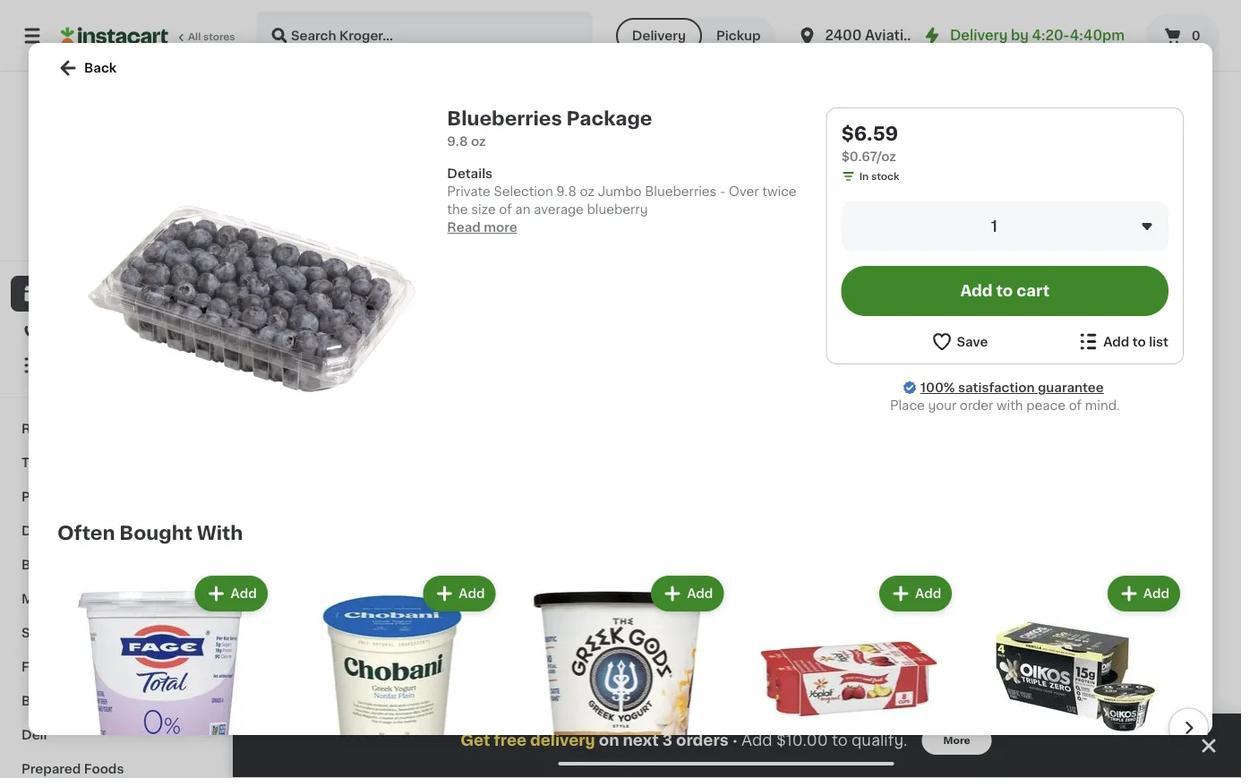 Task type: locate. For each thing, give the bounding box(es) containing it.
soft down mission
[[1061, 622, 1088, 635]]

recipes link
[[11, 412, 218, 446]]

99 right 4
[[294, 223, 308, 233]]

product group
[[427, 69, 571, 276], [744, 69, 888, 328], [903, 69, 1047, 315], [1061, 69, 1206, 294], [744, 427, 888, 690], [903, 427, 1047, 724], [57, 573, 271, 778], [286, 573, 499, 778], [514, 573, 728, 778], [742, 573, 956, 778], [970, 573, 1184, 778]]

$
[[272, 223, 279, 233], [272, 582, 279, 592], [431, 582, 437, 592], [589, 582, 596, 592], [906, 582, 913, 592]]

0 horizontal spatial 100% satisfaction guarantee
[[46, 217, 190, 227]]

9.8 inside blueberries package 9.8 oz
[[447, 135, 468, 148]]

snowfox
[[903, 246, 957, 259]]

0 horizontal spatial 9.8
[[447, 135, 468, 148]]

(396)
[[1128, 660, 1155, 670]]

0 vertical spatial soft
[[1153, 605, 1180, 617]]

2 left the "49" at bottom left
[[437, 581, 449, 600]]

oz left jumbo
[[580, 185, 595, 198]]

each
[[631, 221, 666, 236]]

package
[[567, 109, 652, 128], [502, 246, 556, 259]]

stock down the kroger original sour cream 16 oz
[[646, 658, 674, 668]]

seedless for red seedless watermelon
[[1090, 246, 1148, 259]]

package up 'details' button
[[567, 109, 652, 128]]

watermelon inside snowfox seedless watermelon
[[903, 264, 979, 277]]

1 horizontal spatial of
[[1069, 399, 1082, 412]]

0 vertical spatial guarantee
[[138, 217, 190, 227]]

0 horizontal spatial package
[[502, 246, 556, 259]]

stock down (5.97k)
[[963, 692, 991, 702]]

original
[[631, 605, 680, 617]]

None search field
[[256, 11, 593, 61]]

add button down 'with'
[[197, 578, 266, 610]]

seedless down $6.59 element at the right of page
[[1090, 246, 1148, 259]]

1 horizontal spatial 1
[[991, 219, 998, 234]]

kroger up pure
[[269, 605, 311, 617]]

0 vertical spatial sponsored badge image
[[744, 675, 798, 685]]

0 vertical spatial blueberries
[[447, 109, 562, 128]]

save
[[957, 335, 988, 348]]

$3.99 element up wonderful
[[744, 220, 888, 244]]

9.8
[[447, 135, 468, 148], [556, 185, 577, 198]]

1 horizontal spatial soft
[[1153, 605, 1180, 617]]

meat & seafood link
[[11, 582, 218, 616]]

0 horizontal spatial delivery
[[632, 30, 686, 42]]

soft up 'flour' on the bottom of page
[[1153, 605, 1180, 617]]

1 vertical spatial 100%
[[921, 382, 955, 394]]

1 horizontal spatial sponsored badge image
[[903, 709, 957, 720]]

kroger up cream
[[586, 605, 628, 617]]

6
[[437, 223, 450, 241], [913, 581, 926, 600], [744, 640, 751, 650]]

0 horizontal spatial guarantee
[[138, 217, 190, 227]]

view all (40+)
[[999, 16, 1085, 29]]

1 horizontal spatial 100% satisfaction guarantee
[[921, 382, 1104, 394]]

to inside button
[[1133, 335, 1146, 348]]

view all (30+)
[[999, 374, 1085, 387]]

product group containing snowfox seedless watermelon
[[903, 69, 1047, 315]]

service type group
[[616, 18, 775, 54]]

oz inside kroger garlic texas toast 14 oz
[[441, 640, 452, 650]]

many
[[287, 282, 315, 292], [921, 300, 949, 309], [287, 658, 315, 668], [445, 658, 473, 668], [604, 658, 632, 668], [762, 658, 791, 668], [921, 692, 949, 702], [1079, 692, 1108, 702]]

1 horizontal spatial package
[[567, 109, 652, 128]]

1 inside 1 field
[[991, 219, 998, 234]]

4
[[279, 223, 292, 241]]

of left an
[[499, 203, 512, 216]]

1 vertical spatial 9.8
[[556, 185, 577, 198]]

watermelon down the snowfox
[[903, 264, 979, 277]]

0 horizontal spatial 100%
[[46, 217, 73, 227]]

dairy
[[21, 525, 56, 537]]

$3.99 element up 6 ct
[[744, 579, 888, 602]]

get
[[461, 733, 490, 748]]

in
[[859, 172, 869, 181]]

2 watermelon from the left
[[1061, 264, 1137, 277]]

in up the $10.00
[[793, 658, 802, 668]]

product group containing 6 ct
[[744, 427, 888, 690]]

1 vertical spatial sponsored badge image
[[903, 709, 957, 720]]

all left (50+)
[[1033, 757, 1048, 770]]

0 horizontal spatial satisfaction
[[75, 217, 135, 227]]

add
[[49, 235, 69, 245], [960, 283, 993, 299], [1104, 335, 1130, 348], [231, 588, 257, 600], [459, 588, 485, 600], [687, 588, 713, 600], [915, 588, 941, 600], [1144, 588, 1170, 600], [742, 733, 773, 748]]

0 horizontal spatial 6
[[437, 223, 450, 241]]

1 seedless from the left
[[960, 246, 1018, 259]]

$ for 6
[[906, 582, 913, 592]]

view up with
[[999, 374, 1030, 387]]

2 seedless from the left
[[1090, 246, 1148, 259]]

guarantee up peace on the right of page
[[1038, 382, 1104, 394]]

0 vertical spatial all
[[1033, 16, 1048, 29]]

add button up 'flour' on the bottom of page
[[1109, 578, 1179, 610]]

100% satisfaction guarantee up plus
[[46, 217, 190, 227]]

1 vertical spatial blueberries
[[645, 185, 717, 198]]

1 vertical spatial 2
[[437, 581, 449, 600]]

0 vertical spatial view
[[999, 16, 1030, 29]]

1 horizontal spatial delivery
[[950, 29, 1008, 42]]

2 vertical spatial view
[[999, 757, 1030, 770]]

1 watermelon from the left
[[903, 264, 979, 277]]

sponsored badge image down 14.5 oz
[[903, 709, 957, 720]]

99 for 1
[[606, 582, 620, 592]]

blueberries package
[[427, 246, 556, 259]]

0 vertical spatial 100%
[[46, 217, 73, 227]]

1 up snowfox seedless watermelon
[[991, 219, 998, 234]]

watermelon
[[903, 264, 979, 277], [1061, 264, 1137, 277]]

kroger inside kroger garlic texas toast 14 oz
[[427, 605, 469, 617]]

4:40pm
[[1070, 29, 1125, 42]]

& right meat
[[58, 593, 68, 605]]

of down (30+)
[[1069, 399, 1082, 412]]

item carousel region
[[269, 4, 1206, 348], [269, 363, 1206, 731], [32, 565, 1209, 778]]

many down toast
[[445, 658, 473, 668]]

& inside the dairy & eggs link
[[59, 525, 70, 537]]

2 left the lb
[[269, 264, 275, 274]]

pom wonderful ready-to-eat pomegranate arils button
[[744, 69, 888, 312]]

59
[[452, 223, 465, 233]]

2 vertical spatial all
[[1033, 757, 1048, 770]]

0 vertical spatial of
[[499, 203, 512, 216]]

1 up cream
[[596, 581, 604, 600]]

many in stock up the "save" button
[[921, 300, 991, 309]]

blueberries up '(est.)'
[[645, 185, 717, 198]]

9.8 up details
[[447, 135, 468, 148]]

stock down add to cart
[[963, 300, 991, 309]]

cream
[[586, 622, 628, 635]]

save button
[[931, 330, 988, 353]]

0 vertical spatial &
[[59, 525, 70, 537]]

0 horizontal spatial sponsored badge image
[[744, 675, 798, 685]]

1 horizontal spatial 9.8
[[556, 185, 577, 198]]

add down 'with'
[[231, 588, 257, 600]]

$ inside $ 2 49
[[431, 582, 437, 592]]

satisfaction
[[75, 217, 135, 227], [958, 382, 1035, 394]]

kroger up toast
[[427, 605, 469, 617]]

add left list
[[1104, 335, 1130, 348]]

1 vertical spatial $3.99 element
[[744, 579, 888, 602]]

$ left the "49" at bottom left
[[431, 582, 437, 592]]

many in stock down "kroger vegetable oil, pure" at bottom left
[[287, 658, 357, 668]]

1 vertical spatial 1
[[596, 581, 604, 600]]

in down organic lime 2 lb bag
[[317, 282, 327, 292]]

satisfaction up add kroger plus to save
[[75, 217, 135, 227]]

wonderful
[[779, 246, 844, 259]]

delivery left the pickup button
[[632, 30, 686, 42]]

1 add button from the left
[[197, 578, 266, 610]]

99 up doritos in the bottom right of the page
[[928, 582, 941, 592]]

next
[[623, 733, 659, 748]]

0 vertical spatial satisfaction
[[75, 217, 135, 227]]

$ inside '$ 1 99'
[[589, 582, 596, 592]]

add to cart button
[[842, 266, 1169, 316]]

view for fresh fruit
[[999, 16, 1030, 29]]

2 vertical spatial blueberries
[[427, 246, 499, 259]]

it
[[79, 323, 87, 336]]

stock down (396)
[[1122, 692, 1150, 702]]

package down the more
[[502, 246, 556, 259]]

kroger for kroger vegetable oil, pure
[[269, 605, 311, 617]]

toast
[[427, 622, 462, 635]]

prepared
[[21, 763, 81, 776]]

view all (50+)
[[999, 757, 1085, 770]]

1 vertical spatial 6
[[913, 581, 926, 600]]

blueberries
[[447, 109, 562, 128], [645, 185, 717, 198], [427, 246, 499, 259]]

add to list
[[1104, 335, 1169, 348]]

place your order with peace of mind.
[[890, 399, 1120, 412]]

0 vertical spatial package
[[567, 109, 652, 128]]

1 vertical spatial &
[[58, 593, 68, 605]]

add up super
[[1144, 588, 1170, 600]]

$ up cream
[[589, 582, 596, 592]]

many down cream
[[604, 658, 632, 668]]

many in stock down kroger garlic texas toast 14 oz
[[445, 658, 516, 668]]

many down 14.5 oz
[[921, 692, 949, 702]]

99 up cream
[[606, 582, 620, 592]]

100% inside button
[[46, 217, 73, 227]]

ct for 6 ct
[[753, 640, 764, 650]]

seedless down the $10.99 element
[[960, 246, 1018, 259]]

99 inside $ 6 99
[[928, 582, 941, 592]]

2 all from the top
[[1033, 374, 1048, 387]]

add button right '$ 1 99'
[[653, 578, 722, 610]]

6 for 6 ct
[[744, 640, 751, 650]]

watermelon down red
[[1061, 264, 1137, 277]]

3 view from the top
[[999, 757, 1030, 770]]

blueberries inside blueberries package 9.8 oz
[[447, 109, 562, 128]]

0 vertical spatial 1
[[991, 219, 998, 234]]

lb
[[277, 264, 287, 274]]

kroger inside "kroger vegetable oil, pure"
[[269, 605, 311, 617]]

all stores link
[[61, 11, 236, 61]]

$ inside the $ 4 99
[[272, 223, 279, 233]]

1 horizontal spatial 99
[[606, 582, 620, 592]]

100% satisfaction guarantee button
[[28, 211, 201, 229]]

& for meat
[[58, 593, 68, 605]]

seedless inside red seedless watermelon
[[1090, 246, 1148, 259]]

to inside button
[[996, 283, 1013, 299]]

100% up add kroger plus to save
[[46, 217, 73, 227]]

package inside blueberries package 9.8 oz
[[567, 109, 652, 128]]

add to cart
[[960, 283, 1050, 299]]

many in stock down (396)
[[1079, 692, 1150, 702]]

100% satisfaction guarantee up with
[[921, 382, 1104, 394]]

0 horizontal spatial seedless
[[960, 246, 1018, 259]]

1 vertical spatial 100% satisfaction guarantee
[[921, 382, 1104, 394]]

$10.99 element
[[903, 220, 1047, 244]]

(50+)
[[1051, 757, 1085, 770]]

many in stock
[[287, 282, 357, 292], [921, 300, 991, 309], [287, 658, 357, 668], [445, 658, 516, 668], [604, 658, 674, 668], [762, 658, 833, 668], [921, 692, 991, 702], [1079, 692, 1150, 702]]

2 vertical spatial 6
[[744, 640, 751, 650]]

oz right 16
[[599, 640, 611, 650]]

0 horizontal spatial 1
[[596, 581, 604, 600]]

delivery inside button
[[632, 30, 686, 42]]

view left (50+)
[[999, 757, 1030, 770]]

add button up nacho at the right of the page
[[881, 578, 950, 610]]

1 vertical spatial satisfaction
[[958, 382, 1035, 394]]

1 horizontal spatial satisfaction
[[958, 382, 1035, 394]]

$ up organic
[[272, 223, 279, 233]]

1 vertical spatial package
[[502, 246, 556, 259]]

blueberries for blueberries package 9.8 oz
[[447, 109, 562, 128]]

blueberries up details
[[447, 109, 562, 128]]

1 field
[[842, 202, 1169, 252]]

& left candy
[[71, 627, 82, 639]]

0 vertical spatial ct
[[753, 640, 764, 650]]

red seedless watermelon button
[[1061, 69, 1206, 294]]

many up the "save" button
[[921, 300, 949, 309]]

sponsored badge image down 6 ct
[[744, 675, 798, 685]]

$ 2 49
[[431, 581, 465, 600]]

1 $3.99 element from the top
[[744, 220, 888, 244]]

item carousel region containing best sellers
[[269, 363, 1206, 731]]

0 horizontal spatial 99
[[294, 223, 308, 233]]

chips,
[[998, 605, 1037, 617]]

$3.99 element for best sellers
[[744, 579, 888, 602]]

add button up toast
[[425, 578, 494, 610]]

1 horizontal spatial guarantee
[[1038, 382, 1104, 394]]

pomegranate
[[744, 282, 829, 295]]

10 ct
[[1061, 674, 1085, 684]]

many down 10 ct
[[1079, 692, 1108, 702]]

1 vertical spatial guarantee
[[1038, 382, 1104, 394]]

0 vertical spatial 6
[[437, 223, 450, 241]]

16
[[586, 640, 597, 650]]

0 vertical spatial $3.99 element
[[744, 220, 888, 244]]

$ inside $ 6 99
[[906, 582, 913, 592]]

1 horizontal spatial 6
[[744, 640, 751, 650]]

oz up details
[[471, 135, 486, 148]]

1 vertical spatial view
[[999, 374, 1030, 387]]

add up doritos in the bottom right of the page
[[915, 588, 941, 600]]

(5.97k)
[[969, 660, 1005, 670]]

0 horizontal spatial watermelon
[[903, 264, 979, 277]]

2 horizontal spatial 99
[[928, 582, 941, 592]]

0
[[1192, 30, 1201, 42]]

100% up your
[[921, 382, 955, 394]]

more
[[484, 221, 517, 234]]

order
[[960, 399, 994, 412]]

99 inside '$ 1 99'
[[606, 582, 620, 592]]

stock
[[871, 172, 900, 181], [329, 282, 357, 292], [963, 300, 991, 309], [329, 658, 357, 668], [487, 658, 516, 668], [646, 658, 674, 668], [805, 658, 833, 668], [963, 692, 991, 702], [1122, 692, 1150, 702]]

&
[[59, 525, 70, 537], [58, 593, 68, 605], [71, 627, 82, 639]]

(40+)
[[1051, 16, 1085, 29]]

delivery
[[530, 733, 595, 748]]

2 view from the top
[[999, 374, 1030, 387]]

99 inside the $ 4 99
[[294, 223, 308, 233]]

satisfaction inside button
[[75, 217, 135, 227]]

plus
[[108, 235, 130, 245]]

delivery
[[950, 29, 1008, 42], [632, 30, 686, 42]]

details private selection 9.8 oz jumbo blueberries - over twice the size of an average blueberry read more
[[447, 167, 797, 234]]

blueberries down 6 59
[[427, 246, 499, 259]]

& inside meat & seafood link
[[58, 593, 68, 605]]

view up by
[[999, 16, 1030, 29]]

snacks
[[21, 627, 68, 639]]

guarantee up save
[[138, 217, 190, 227]]

sponsored badge image
[[744, 675, 798, 685], [903, 709, 957, 720]]

1 horizontal spatial watermelon
[[1061, 264, 1137, 277]]

mind.
[[1085, 399, 1120, 412]]

& left 'eggs'
[[59, 525, 70, 537]]

$3.99 element
[[744, 220, 888, 244], [744, 579, 888, 602]]

0 horizontal spatial soft
[[1061, 622, 1088, 635]]

product group containing red seedless watermelon
[[1061, 69, 1206, 294]]

blueberries for blueberries package
[[427, 246, 499, 259]]

1 view from the top
[[999, 16, 1030, 29]]

2400 aviation dr button
[[797, 11, 941, 61]]

cheese
[[947, 622, 996, 635]]

watermelon inside red seedless watermelon
[[1061, 264, 1137, 277]]

flour
[[1124, 622, 1156, 635]]

(est.)
[[670, 221, 708, 236]]

0 vertical spatial 9.8
[[447, 135, 468, 148]]

essentials
[[110, 457, 176, 469]]

0 vertical spatial 2
[[269, 264, 275, 274]]

delivery for delivery
[[632, 30, 686, 42]]

add down snowfox seedless watermelon
[[960, 283, 993, 299]]

0 horizontal spatial of
[[499, 203, 512, 216]]

seedless inside snowfox seedless watermelon
[[960, 246, 1018, 259]]

free
[[494, 733, 527, 748]]

& inside snacks & candy link
[[71, 627, 82, 639]]

to left cart at the top of the page
[[996, 283, 1013, 299]]

with
[[997, 399, 1023, 412]]

add up the shop
[[49, 235, 69, 245]]

0 horizontal spatial 2
[[269, 264, 275, 274]]

to left list
[[1133, 335, 1146, 348]]

1 horizontal spatial seedless
[[1090, 246, 1148, 259]]

1 horizontal spatial ct
[[1075, 674, 1085, 684]]

2 vertical spatial &
[[71, 627, 82, 639]]

back
[[84, 62, 117, 74]]

oz right 14
[[441, 640, 452, 650]]

1 vertical spatial ct
[[1075, 674, 1085, 684]]

all up delivery by 4:20-4:40pm
[[1033, 16, 1048, 29]]

0 horizontal spatial ct
[[753, 640, 764, 650]]

49
[[451, 582, 465, 592]]

0 vertical spatial 100% satisfaction guarantee
[[46, 217, 190, 227]]

add right •
[[742, 733, 773, 748]]

all up peace on the right of page
[[1033, 374, 1048, 387]]

1 all from the top
[[1033, 16, 1048, 29]]

all for best sellers
[[1033, 374, 1048, 387]]

1 vertical spatial all
[[1033, 374, 1048, 387]]

many down bag
[[287, 282, 315, 292]]

product group containing pom wonderful ready-to-eat pomegranate arils
[[744, 69, 888, 328]]

tortilla
[[952, 605, 994, 617]]

2 horizontal spatial 6
[[913, 581, 926, 600]]

delivery button
[[616, 18, 702, 54]]

snacks & candy
[[21, 627, 128, 639]]

ct inside group
[[753, 640, 764, 650]]

kroger inside the kroger original sour cream 16 oz
[[586, 605, 628, 617]]

many in stock down the kroger original sour cream 16 oz
[[604, 658, 674, 668]]

2 $3.99 element from the top
[[744, 579, 888, 602]]

in down tortillas
[[1110, 692, 1119, 702]]

view
[[999, 16, 1030, 29], [999, 374, 1030, 387], [999, 757, 1030, 770]]

the
[[447, 203, 468, 216]]

delivery left by
[[950, 29, 1008, 42]]

bakery link
[[11, 684, 218, 718]]

buy it again link
[[11, 312, 218, 348]]

peace
[[1027, 399, 1066, 412]]

to right the $10.00
[[832, 733, 848, 748]]



Task type: vqa. For each thing, say whether or not it's contained in the screenshot.
Costco to the top
no



Task type: describe. For each thing, give the bounding box(es) containing it.
more button
[[922, 726, 992, 755]]

kroger left plus
[[72, 235, 106, 245]]

kroger for kroger original sour cream 16 oz
[[586, 605, 628, 617]]

pickup
[[716, 30, 761, 42]]

10
[[1061, 674, 1073, 684]]

blueberry
[[587, 203, 648, 216]]

organic lime 2 lb bag
[[269, 246, 353, 274]]

1 horizontal spatial 2
[[437, 581, 449, 600]]

view all (40+) button
[[992, 4, 1105, 40]]

100% satisfaction guarantee link
[[921, 379, 1104, 397]]

in down kroger garlic texas toast 14 oz
[[476, 658, 485, 668]]

3
[[663, 733, 673, 748]]

& for dairy
[[59, 525, 70, 537]]

stores
[[203, 32, 235, 42]]

view for best sellers
[[999, 374, 1030, 387]]

kroger logo image
[[75, 93, 154, 172]]

$ up pure
[[272, 582, 279, 592]]

bag
[[289, 264, 308, 274]]

$6.59
[[842, 124, 898, 143]]

kroger original sour cream 16 oz
[[586, 605, 712, 650]]

pom
[[744, 246, 776, 259]]

prepared foods link
[[11, 752, 218, 778]]

14
[[427, 640, 438, 650]]

99 for 4
[[294, 223, 308, 233]]

average
[[534, 203, 584, 216]]

best
[[269, 371, 314, 390]]

to inside treatment tracker modal dialog
[[832, 733, 848, 748]]

6 for 6 59
[[437, 223, 450, 241]]

2 add button from the left
[[425, 578, 494, 610]]

add up sour at right bottom
[[687, 588, 713, 600]]

all for fresh fruit
[[1033, 16, 1048, 29]]

jumbo
[[598, 185, 642, 198]]

kroger for kroger garlic texas toast 14 oz
[[427, 605, 469, 617]]

beverages link
[[11, 548, 218, 582]]

all stores
[[188, 32, 235, 42]]

4 add button from the left
[[881, 578, 950, 610]]

1 horizontal spatial 100%
[[921, 382, 955, 394]]

many in stock down organic lime 2 lb bag
[[287, 282, 357, 292]]

buy
[[50, 323, 76, 336]]

3 add button from the left
[[653, 578, 722, 610]]

details
[[447, 167, 493, 180]]

package for blueberries package
[[502, 246, 556, 259]]

delivery for delivery by 4:20-4:40pm
[[950, 29, 1008, 42]]

more
[[944, 736, 971, 746]]

in up the "save" button
[[951, 300, 961, 309]]

frozen
[[21, 661, 65, 674]]

read
[[447, 221, 481, 234]]

eat
[[809, 264, 830, 277]]

5 add button from the left
[[1109, 578, 1179, 610]]

100% satisfaction guarantee inside button
[[46, 217, 190, 227]]

sour
[[683, 605, 712, 617]]

in down "kroger vegetable oil, pure" at bottom left
[[317, 658, 327, 668]]

twice
[[762, 185, 797, 198]]

& for snacks
[[71, 627, 82, 639]]

oil,
[[381, 605, 402, 617]]

99 for 6
[[928, 582, 941, 592]]

many down pure
[[287, 658, 315, 668]]

size
[[1000, 640, 1026, 653]]

blueberries package 9.8 oz
[[447, 109, 652, 148]]

stock down "kroger vegetable oil, pure" at bottom left
[[329, 658, 357, 668]]

seedless for snowfox seedless watermelon
[[960, 246, 1018, 259]]

stock down kroger garlic texas toast 14 oz
[[487, 658, 516, 668]]

ct for 10 ct
[[1075, 674, 1085, 684]]

oz right 14.5
[[926, 674, 938, 684]]

tortillas
[[1061, 640, 1110, 653]]

best sellers
[[269, 371, 387, 390]]

your
[[928, 399, 957, 412]]

seafood
[[71, 593, 125, 605]]

prepared foods
[[21, 763, 124, 776]]

in down the kroger original sour cream 16 oz
[[634, 658, 644, 668]]

$ for 2
[[431, 582, 437, 592]]

add inside button
[[960, 283, 993, 299]]

doritos tortilla chips, nacho cheese flavored, party size
[[903, 605, 1037, 653]]

2400
[[825, 29, 862, 42]]

0 button
[[1146, 14, 1220, 57]]

snowfox seedless watermelon
[[903, 246, 1018, 277]]

beverages
[[21, 559, 90, 571]]

treatment tracker modal dialog
[[233, 714, 1241, 778]]

stock down 'lime'
[[329, 282, 357, 292]]

of inside details private selection 9.8 oz jumbo blueberries - over twice the size of an average blueberry read more
[[499, 203, 512, 216]]

mission
[[1061, 605, 1110, 617]]

$ for 4
[[272, 223, 279, 233]]

many down 6 ct
[[762, 658, 791, 668]]

each (est.)
[[631, 221, 708, 236]]

buy it again
[[50, 323, 126, 336]]

in up more
[[951, 692, 961, 702]]

oz inside blueberries package 9.8 oz
[[471, 135, 486, 148]]

arils
[[832, 282, 859, 295]]

1 vertical spatial of
[[1069, 399, 1082, 412]]

oz inside the kroger original sour cream 16 oz
[[599, 640, 611, 650]]

blueberries package image
[[72, 122, 426, 476]]

add kroger plus to save
[[49, 235, 169, 245]]

blueberries inside details private selection 9.8 oz jumbo blueberries - over twice the size of an average blueberry read more
[[645, 185, 717, 198]]

on
[[599, 733, 619, 748]]

item carousel region containing fresh fruit
[[269, 4, 1206, 348]]

pure
[[269, 622, 297, 635]]

stock up the $10.00
[[805, 658, 833, 668]]

sellers
[[319, 371, 387, 390]]

$ for 1
[[589, 582, 596, 592]]

mission super soft soft taco flour tortillas
[[1061, 605, 1180, 653]]

many in stock down 14.5 oz
[[921, 692, 991, 702]]

to right plus
[[133, 235, 143, 245]]

aviation
[[865, 29, 921, 42]]

add inside treatment tracker modal dialog
[[742, 733, 773, 748]]

•
[[732, 733, 738, 748]]

all
[[188, 32, 201, 42]]

14.5 oz
[[903, 674, 938, 684]]

each (est.) button
[[586, 69, 730, 312]]

3 all from the top
[[1033, 757, 1048, 770]]

private
[[447, 185, 491, 198]]

many in stock down 6 ct
[[762, 658, 833, 668]]

$3.99 element for fresh fruit
[[744, 220, 888, 244]]

delivery by 4:20-4:40pm
[[950, 29, 1125, 42]]

pom wonderful ready-to-eat pomegranate arils
[[744, 246, 859, 295]]

view all (50+) button
[[992, 746, 1105, 778]]

2 inside organic lime 2 lb bag
[[269, 264, 275, 274]]

doritos
[[903, 605, 949, 617]]

orders
[[676, 733, 729, 748]]

1 vertical spatial soft
[[1061, 622, 1088, 635]]

$6.59 element
[[1061, 220, 1206, 244]]

9.8 inside details private selection 9.8 oz jumbo blueberries - over twice the size of an average blueberry read more
[[556, 185, 577, 198]]

dairy & eggs link
[[11, 514, 218, 548]]

add inside button
[[1104, 335, 1130, 348]]

package for blueberries package 9.8 oz
[[567, 109, 652, 128]]

size
[[471, 203, 496, 216]]

delivery by 4:20-4:40pm link
[[921, 25, 1125, 47]]

organic
[[269, 246, 319, 259]]

bought
[[119, 524, 192, 543]]

foods
[[84, 763, 124, 776]]

add up garlic
[[459, 588, 485, 600]]

stock right in
[[871, 172, 900, 181]]

watermelon for red
[[1061, 264, 1137, 277]]

fresh
[[269, 13, 324, 32]]

thanksgiving
[[21, 457, 107, 469]]

often
[[57, 524, 115, 543]]

fresh fruit
[[269, 13, 375, 32]]

selection
[[494, 185, 553, 198]]

details button
[[447, 165, 805, 183]]

item carousel region containing add
[[32, 565, 1209, 778]]

oz inside details private selection 9.8 oz jumbo blueberries - over twice the size of an average blueberry read more
[[580, 185, 595, 198]]

14.5
[[903, 674, 923, 684]]

6 59
[[437, 223, 465, 241]]

4:20-
[[1032, 29, 1070, 42]]

watermelon for snowfox
[[903, 264, 979, 277]]

texas
[[513, 605, 549, 617]]

instacart logo image
[[61, 25, 168, 47]]

guarantee inside button
[[138, 217, 190, 227]]

ready-
[[744, 264, 791, 277]]



